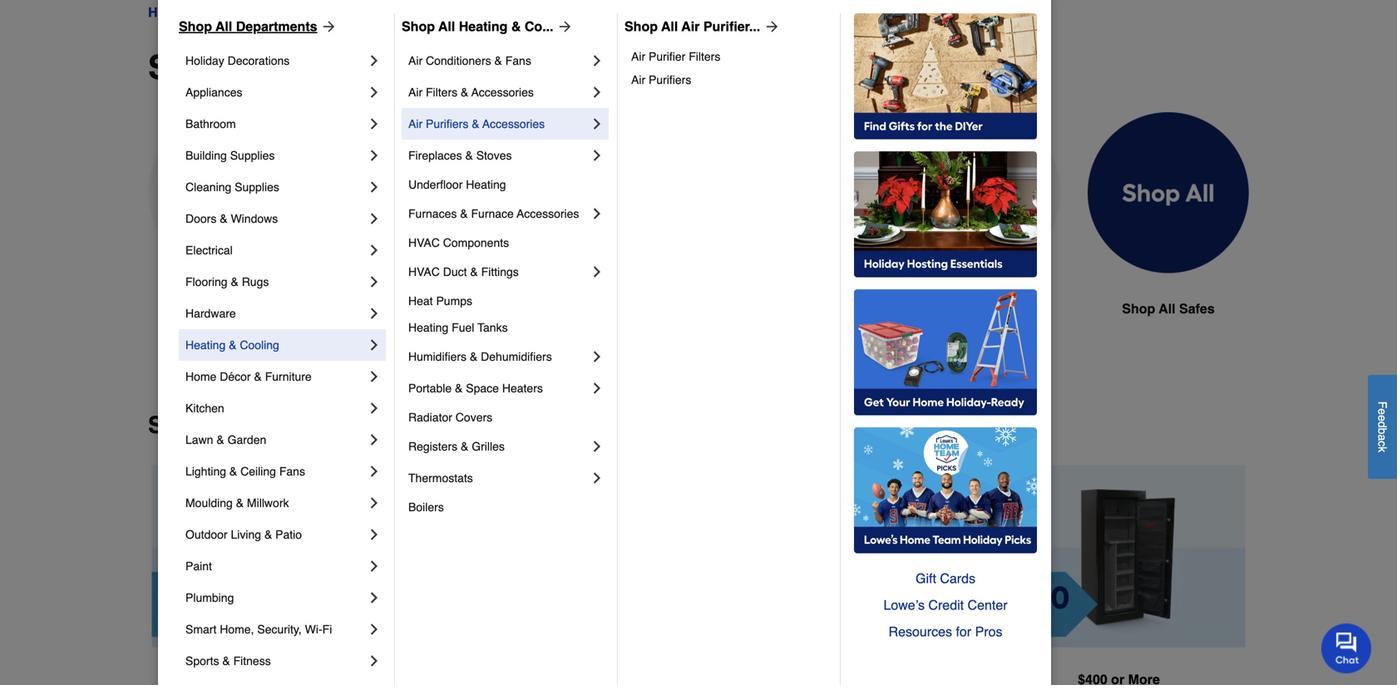 Task type: vqa. For each thing, say whether or not it's contained in the screenshot.
"air purifiers"
yes



Task type: describe. For each thing, give the bounding box(es) containing it.
1 vertical spatial hardware
[[186, 307, 236, 320]]

holiday decorations link
[[186, 45, 366, 77]]

chevron right image for lighting & ceiling fans
[[366, 463, 383, 480]]

departments
[[236, 19, 317, 34]]

accessories for furnaces & furnace accessories
[[517, 207, 579, 220]]

c
[[1376, 441, 1390, 447]]

doors & windows
[[186, 212, 278, 225]]

fireproof
[[180, 301, 238, 317]]

& left cooling
[[229, 339, 237, 352]]

for
[[956, 624, 972, 640]]

air filters & accessories link
[[408, 77, 589, 108]]

heat
[[408, 294, 433, 308]]

air purifiers & accessories link
[[408, 108, 589, 140]]

chevron right image for flooring & rugs
[[366, 274, 383, 290]]

lighting
[[186, 465, 226, 478]]

heating & cooling link
[[186, 329, 366, 361]]

holiday hosting essentials. image
[[854, 151, 1037, 278]]

file safes link
[[900, 112, 1062, 359]]

filters inside air filters & accessories link
[[426, 86, 458, 99]]

chevron right image for thermostats
[[589, 470, 606, 487]]

find gifts for the diyer. image
[[854, 13, 1037, 140]]

all for safes
[[1159, 301, 1176, 317]]

air purifiers
[[631, 73, 692, 87]]

credit
[[929, 598, 964, 613]]

bathroom
[[186, 117, 236, 131]]

chevron right image for building supplies
[[366, 147, 383, 164]]

b
[[1376, 428, 1390, 434]]

lawn
[[186, 433, 213, 447]]

security,
[[257, 623, 302, 636]]

holiday decorations
[[186, 54, 290, 67]]

thermostats
[[408, 472, 473, 485]]

& down fuel
[[470, 350, 478, 364]]

air for air conditioners & fans
[[408, 54, 423, 67]]

air purifiers link
[[631, 68, 829, 92]]

wi-
[[305, 623, 322, 636]]

resources for pros
[[889, 624, 1003, 640]]

k
[[1376, 447, 1390, 453]]

patio
[[276, 528, 302, 542]]

underfloor
[[408, 178, 463, 191]]

fireproof safes link
[[148, 112, 309, 359]]

& left grilles
[[461, 440, 469, 453]]

thermostats link
[[408, 463, 589, 494]]

air purifiers & accessories
[[408, 117, 545, 131]]

shop all air purifier...
[[625, 19, 761, 34]]

& right sports
[[222, 655, 230, 668]]

duct
[[443, 265, 467, 279]]

shop all. image
[[1088, 112, 1250, 274]]

gift cards
[[916, 571, 976, 586]]

appliances
[[186, 86, 242, 99]]

shop for shop all safes
[[1122, 301, 1156, 317]]

covers
[[456, 411, 493, 424]]

get your home holiday-ready. image
[[854, 290, 1037, 416]]

fireplaces & stoves link
[[408, 140, 589, 171]]

home link
[[148, 2, 185, 22]]

sports & fitness
[[186, 655, 271, 668]]

shop all safes link
[[1088, 112, 1250, 359]]

accessories for air filters & accessories
[[472, 86, 534, 99]]

cleaning supplies
[[186, 181, 279, 194]]

shop for shop all air purifier...
[[625, 19, 658, 34]]

cleaning supplies link
[[186, 171, 366, 203]]

chevron right image for electrical
[[366, 242, 383, 259]]

plumbing link
[[186, 582, 366, 614]]

shop all air purifier... link
[[625, 17, 781, 37]]

chevron right image for air purifiers & accessories
[[589, 116, 606, 132]]

shop all heating & co...
[[402, 19, 554, 34]]

plumbing
[[186, 591, 234, 605]]

home for home
[[148, 5, 185, 20]]

humidifiers & dehumidifiers link
[[408, 341, 589, 373]]

furnaces & furnace accessories link
[[408, 198, 589, 230]]

hvac for hvac duct & fittings
[[408, 265, 440, 279]]

chevron right image for heating & cooling
[[366, 337, 383, 354]]

heating & cooling
[[186, 339, 279, 352]]

heating fuel tanks
[[408, 321, 508, 334]]

all for air
[[661, 19, 678, 34]]

outdoor
[[186, 528, 228, 542]]

portable & space heaters
[[408, 382, 543, 395]]

heating up furnace
[[466, 178, 506, 191]]

fuel
[[452, 321, 475, 334]]

& right duct
[[470, 265, 478, 279]]

chevron right image for air conditioners & fans
[[589, 52, 606, 69]]

doors & windows link
[[186, 203, 366, 235]]

humidifiers & dehumidifiers
[[408, 350, 552, 364]]

air up the air purifier filters
[[682, 19, 700, 34]]

& left space
[[455, 382, 463, 395]]

1 e from the top
[[1376, 409, 1390, 415]]

smart home, security, wi-fi link
[[186, 614, 366, 646]]

chevron right image for hvac duct & fittings
[[589, 264, 606, 280]]

heat pumps link
[[408, 288, 606, 314]]

smart home, security, wi-fi
[[186, 623, 332, 636]]

chevron right image for air filters & accessories
[[589, 84, 606, 101]]

building supplies
[[186, 149, 275, 162]]

pumps
[[436, 294, 473, 308]]

lowe's home team holiday picks. image
[[854, 428, 1037, 554]]

underfloor heating link
[[408, 171, 606, 198]]

chevron right image for moulding & millwork
[[366, 495, 383, 512]]

& left ceiling at the bottom left of page
[[230, 465, 237, 478]]

chevron right image for outdoor living & patio
[[366, 527, 383, 543]]

shop for shop safes by price
[[148, 412, 206, 439]]

& left the rugs
[[231, 275, 239, 289]]

holiday
[[186, 54, 224, 67]]

outdoor living & patio link
[[186, 519, 366, 551]]

bathroom link
[[186, 108, 366, 140]]

air conditioners & fans
[[408, 54, 531, 67]]

chevron right image for humidifiers & dehumidifiers
[[589, 349, 606, 365]]

$400 or more. image
[[992, 465, 1246, 648]]

home for home décor & furniture
[[186, 370, 217, 384]]

a black honeywell chest safe with the top open. image
[[712, 112, 873, 274]]

air for air purifier filters
[[631, 50, 646, 63]]

moulding & millwork
[[186, 497, 289, 510]]

chevron right image for bathroom
[[366, 116, 383, 132]]

f e e d b a c k
[[1376, 401, 1390, 453]]

chevron right image for furnaces & furnace accessories
[[589, 205, 606, 222]]

co...
[[525, 19, 554, 34]]

chevron right image for holiday decorations
[[366, 52, 383, 69]]

safes link
[[275, 2, 309, 22]]

shop all safes
[[1122, 301, 1215, 317]]

stoves
[[476, 149, 512, 162]]

portable & space heaters link
[[408, 373, 589, 404]]

shop safes by price
[[148, 412, 372, 439]]

& left 'stoves'
[[465, 149, 473, 162]]

building
[[186, 149, 227, 162]]

supplies for building supplies
[[230, 149, 275, 162]]

& up air filters & accessories link
[[495, 54, 502, 67]]

purifier
[[649, 50, 686, 63]]

dehumidifiers
[[481, 350, 552, 364]]

$99 or less. image
[[151, 465, 405, 648]]

shop for shop all departments
[[179, 19, 212, 34]]

doors
[[186, 212, 217, 225]]

air purifier filters link
[[631, 45, 829, 68]]

registers
[[408, 440, 458, 453]]

arrow right image
[[317, 18, 337, 35]]

& down air filters & accessories
[[472, 117, 480, 131]]

heating inside "link"
[[459, 19, 508, 34]]



Task type: locate. For each thing, give the bounding box(es) containing it.
air down the air purifier filters
[[631, 73, 646, 87]]

chevron right image for appliances
[[366, 84, 383, 101]]

center
[[968, 598, 1008, 613]]

3 shop from the left
[[625, 19, 658, 34]]

purifiers for air purifiers & accessories
[[426, 117, 469, 131]]

garden
[[228, 433, 266, 447]]

all for departments
[[216, 19, 232, 34]]

1 vertical spatial accessories
[[483, 117, 545, 131]]

furnaces
[[408, 207, 457, 220]]

2 hvac from the top
[[408, 265, 440, 279]]

accessories
[[472, 86, 534, 99], [483, 117, 545, 131], [517, 207, 579, 220]]

0 horizontal spatial filters
[[426, 86, 458, 99]]

0 vertical spatial home
[[148, 5, 185, 20]]

furnaces & furnace accessories
[[408, 207, 579, 220]]

0 vertical spatial hardware
[[200, 5, 260, 20]]

air for air filters & accessories
[[408, 86, 423, 99]]

all inside shop all safes link
[[1159, 301, 1176, 317]]

flooring
[[186, 275, 228, 289]]

fans for air conditioners & fans
[[506, 54, 531, 67]]

rugs
[[242, 275, 269, 289]]

air left conditioners
[[408, 54, 423, 67]]

0 horizontal spatial fans
[[279, 465, 305, 478]]

electrical
[[186, 244, 233, 257]]

2 e from the top
[[1376, 415, 1390, 422]]

2 shop from the left
[[402, 19, 435, 34]]

chevron right image for lawn & garden
[[366, 432, 383, 448]]

radiator covers
[[408, 411, 493, 424]]

chevron right image for doors & windows
[[366, 210, 383, 227]]

chevron right image for cleaning supplies
[[366, 179, 383, 195]]

chevron right image for registers & grilles
[[589, 438, 606, 455]]

accessories down air conditioners & fans link
[[472, 86, 534, 99]]

heating fuel tanks link
[[408, 314, 606, 341]]

home décor & furniture link
[[186, 361, 366, 393]]

air conditioners & fans link
[[408, 45, 589, 77]]

humidifiers
[[408, 350, 467, 364]]

purifiers down the purifier
[[649, 73, 692, 87]]

0 vertical spatial purifiers
[[649, 73, 692, 87]]

home
[[148, 5, 185, 20], [567, 301, 604, 317], [186, 370, 217, 384]]

all inside shop all departments 'link'
[[216, 19, 232, 34]]

fittings
[[481, 265, 519, 279]]

filters down conditioners
[[426, 86, 458, 99]]

chevron right image for fireplaces & stoves
[[589, 147, 606, 164]]

1 arrow right image from the left
[[554, 18, 574, 35]]

air left the purifier
[[631, 50, 646, 63]]

supplies inside building supplies link
[[230, 149, 275, 162]]

air for air purifiers
[[631, 73, 646, 87]]

0 horizontal spatial shop
[[148, 412, 206, 439]]

hvac up heat at top
[[408, 265, 440, 279]]

air for air purifiers & accessories
[[408, 117, 423, 131]]

0 vertical spatial supplies
[[230, 149, 275, 162]]

components
[[443, 236, 509, 250]]

1 vertical spatial home
[[567, 301, 604, 317]]

1 horizontal spatial arrow right image
[[761, 18, 781, 35]]

shop up conditioners
[[402, 19, 435, 34]]

radiator
[[408, 411, 452, 424]]

1 vertical spatial hvac
[[408, 265, 440, 279]]

lighting & ceiling fans
[[186, 465, 305, 478]]

e up d
[[1376, 409, 1390, 415]]

purifiers for air purifiers
[[649, 73, 692, 87]]

a black sentrysafe file safe with a key in the lock and the lid ajar. image
[[900, 112, 1062, 273]]

2 horizontal spatial shop
[[625, 19, 658, 34]]

2 vertical spatial accessories
[[517, 207, 579, 220]]

boilers link
[[408, 494, 606, 521]]

1 horizontal spatial filters
[[689, 50, 721, 63]]

hvac for hvac components
[[408, 236, 440, 250]]

underfloor heating
[[408, 178, 506, 191]]

filters down shop all air purifier... link
[[689, 50, 721, 63]]

hvac down the furnaces
[[408, 236, 440, 250]]

boilers
[[408, 501, 444, 514]]

shop for shop all heating & co...
[[402, 19, 435, 34]]

0 vertical spatial hvac
[[408, 236, 440, 250]]

electrical link
[[186, 235, 366, 266]]

gun
[[384, 301, 410, 317]]

grilles
[[472, 440, 505, 453]]

cooling
[[240, 339, 279, 352]]

chevron right image for hardware
[[366, 305, 383, 322]]

0 horizontal spatial shop
[[179, 19, 212, 34]]

sports
[[186, 655, 219, 668]]

heating up air conditioners & fans
[[459, 19, 508, 34]]

tanks
[[478, 321, 508, 334]]

accessories down underfloor heating link
[[517, 207, 579, 220]]

cards
[[940, 571, 976, 586]]

e up b
[[1376, 415, 1390, 422]]

$100 to $200. image
[[432, 465, 685, 648]]

1 vertical spatial fans
[[279, 465, 305, 478]]

& right doors in the top of the page
[[220, 212, 228, 225]]

0 horizontal spatial home
[[148, 5, 185, 20]]

hardware up holiday decorations on the top left of page
[[200, 5, 260, 20]]

0 vertical spatial filters
[[689, 50, 721, 63]]

radiator covers link
[[408, 404, 606, 431]]

all for heating
[[439, 19, 455, 34]]

& left patio
[[264, 528, 272, 542]]

chevron right image for smart home, security, wi-fi
[[366, 621, 383, 638]]

supplies for cleaning supplies
[[235, 181, 279, 194]]

chevron right image for plumbing
[[366, 590, 383, 606]]

file safes
[[950, 301, 1012, 317]]

1 vertical spatial filters
[[426, 86, 458, 99]]

shop inside "link"
[[402, 19, 435, 34]]

appliances link
[[186, 77, 366, 108]]

a black sentrysafe fireproof safe. image
[[148, 112, 309, 273]]

accessories down air filters & accessories link
[[483, 117, 545, 131]]

0 horizontal spatial arrow right image
[[554, 18, 574, 35]]

1 horizontal spatial purifiers
[[649, 73, 692, 87]]

lowe's
[[884, 598, 925, 613]]

hvac duct & fittings link
[[408, 256, 589, 288]]

1 horizontal spatial fans
[[506, 54, 531, 67]]

accessories for air purifiers & accessories
[[483, 117, 545, 131]]

price
[[315, 412, 372, 439]]

lowe's credit center
[[884, 598, 1008, 613]]

hvac components link
[[408, 230, 606, 256]]

paint link
[[186, 551, 366, 582]]

furnace
[[471, 207, 514, 220]]

e
[[1376, 409, 1390, 415], [1376, 415, 1390, 422]]

gun safes link
[[336, 112, 497, 359]]

d
[[1376, 422, 1390, 428]]

arrow right image for shop all heating & co...
[[554, 18, 574, 35]]

supplies up cleaning supplies
[[230, 149, 275, 162]]

heaters
[[502, 382, 543, 395]]

arrow right image up air conditioners & fans link
[[554, 18, 574, 35]]

0 vertical spatial accessories
[[472, 86, 534, 99]]

air down air conditioners & fans
[[408, 86, 423, 99]]

home inside home décor & furniture link
[[186, 370, 217, 384]]

fans up air filters & accessories link
[[506, 54, 531, 67]]

home inside home safes "link"
[[567, 301, 604, 317]]

flooring & rugs link
[[186, 266, 366, 298]]

home for home safes
[[567, 301, 604, 317]]

1 hvac from the top
[[408, 236, 440, 250]]

1 horizontal spatial shop
[[1122, 301, 1156, 317]]

1 shop from the left
[[179, 19, 212, 34]]

2 horizontal spatial home
[[567, 301, 604, 317]]

0 vertical spatial hardware link
[[200, 2, 260, 22]]

smart
[[186, 623, 217, 636]]

arrow right image inside shop all heating & co... "link"
[[554, 18, 574, 35]]

1 vertical spatial hardware link
[[186, 298, 366, 329]]

heating down the fireproof
[[186, 339, 226, 352]]

2 vertical spatial home
[[186, 370, 217, 384]]

hvac components
[[408, 236, 509, 250]]

ceiling
[[241, 465, 276, 478]]

millwork
[[247, 497, 289, 510]]

1 horizontal spatial home
[[186, 370, 217, 384]]

& left millwork
[[236, 497, 244, 510]]

sports & fitness link
[[186, 646, 366, 677]]

1 vertical spatial supplies
[[235, 181, 279, 194]]

supplies inside cleaning supplies link
[[235, 181, 279, 194]]

windows
[[231, 212, 278, 225]]

arrow right image
[[554, 18, 574, 35], [761, 18, 781, 35]]

hardware link up holiday decorations on the top left of page
[[200, 2, 260, 22]]

cleaning
[[186, 181, 231, 194]]

&
[[512, 19, 521, 34], [495, 54, 502, 67], [461, 86, 469, 99], [472, 117, 480, 131], [465, 149, 473, 162], [460, 207, 468, 220], [220, 212, 228, 225], [470, 265, 478, 279], [231, 275, 239, 289], [229, 339, 237, 352], [470, 350, 478, 364], [254, 370, 262, 384], [455, 382, 463, 395], [217, 433, 224, 447], [461, 440, 469, 453], [230, 465, 237, 478], [236, 497, 244, 510], [264, 528, 272, 542], [222, 655, 230, 668]]

chevron right image
[[366, 84, 383, 101], [589, 116, 606, 132], [366, 147, 383, 164], [589, 147, 606, 164], [366, 179, 383, 195], [589, 205, 606, 222], [366, 210, 383, 227], [366, 337, 383, 354], [589, 349, 606, 365], [366, 432, 383, 448], [589, 438, 606, 455], [366, 495, 383, 512], [366, 527, 383, 543], [366, 621, 383, 638], [366, 653, 383, 670]]

0 vertical spatial shop
[[1122, 301, 1156, 317]]

1 horizontal spatial shop
[[402, 19, 435, 34]]

living
[[231, 528, 261, 542]]

fans for lighting & ceiling fans
[[279, 465, 305, 478]]

fans right ceiling at the bottom left of page
[[279, 465, 305, 478]]

2 arrow right image from the left
[[761, 18, 781, 35]]

air
[[682, 19, 700, 34], [631, 50, 646, 63], [408, 54, 423, 67], [631, 73, 646, 87], [408, 86, 423, 99], [408, 117, 423, 131]]

shop up the purifier
[[625, 19, 658, 34]]

shop up 'holiday'
[[179, 19, 212, 34]]

all inside shop all air purifier... link
[[661, 19, 678, 34]]

supplies up windows on the top of the page
[[235, 181, 279, 194]]

hardware down flooring
[[186, 307, 236, 320]]

heating down the gun safes
[[408, 321, 449, 334]]

outdoor living & patio
[[186, 528, 302, 542]]

arrow right image inside shop all air purifier... link
[[761, 18, 781, 35]]

fireplaces & stoves
[[408, 149, 512, 162]]

purifiers
[[649, 73, 692, 87], [426, 117, 469, 131]]

& left co...
[[512, 19, 521, 34]]

1 vertical spatial shop
[[148, 412, 206, 439]]

arrow right image up air purifier filters link
[[761, 18, 781, 35]]

chevron right image
[[366, 52, 383, 69], [589, 52, 606, 69], [589, 84, 606, 101], [366, 116, 383, 132], [366, 242, 383, 259], [589, 264, 606, 280], [366, 274, 383, 290], [366, 305, 383, 322], [366, 369, 383, 385], [589, 380, 606, 397], [366, 400, 383, 417], [366, 463, 383, 480], [589, 470, 606, 487], [366, 558, 383, 575], [366, 590, 383, 606]]

home,
[[220, 623, 254, 636]]

filters
[[689, 50, 721, 63], [426, 86, 458, 99]]

0 vertical spatial fans
[[506, 54, 531, 67]]

chevron right image for paint
[[366, 558, 383, 575]]

a tall black sports afield gun safe. image
[[336, 112, 497, 274]]

hardware
[[200, 5, 260, 20], [186, 307, 236, 320]]

conditioners
[[426, 54, 491, 67]]

& right lawn
[[217, 433, 224, 447]]

hardware link up cooling
[[186, 298, 366, 329]]

$200 to $400. image
[[712, 465, 966, 648]]

all inside shop all heating & co... "link"
[[439, 19, 455, 34]]

air up 'fireplaces'
[[408, 117, 423, 131]]

purifiers up 'fireplaces'
[[426, 117, 469, 131]]

filters inside air purifier filters link
[[689, 50, 721, 63]]

& down air conditioners & fans
[[461, 86, 469, 99]]

chevron right image for home décor & furniture
[[366, 369, 383, 385]]

shop all heating & co... link
[[402, 17, 574, 37]]

all
[[216, 19, 232, 34], [439, 19, 455, 34], [661, 19, 678, 34], [1159, 301, 1176, 317]]

& right décor
[[254, 370, 262, 384]]

shop
[[1122, 301, 1156, 317], [148, 412, 206, 439]]

chevron right image for portable & space heaters
[[589, 380, 606, 397]]

chat invite button image
[[1322, 623, 1373, 674]]

1 vertical spatial purifiers
[[426, 117, 469, 131]]

lawn & garden
[[186, 433, 266, 447]]

arrow right image for shop all air purifier...
[[761, 18, 781, 35]]

chevron right image for kitchen
[[366, 400, 383, 417]]

0 horizontal spatial purifiers
[[426, 117, 469, 131]]

hvac
[[408, 236, 440, 250], [408, 265, 440, 279]]

& left furnace
[[460, 207, 468, 220]]

shop all departments
[[179, 19, 317, 34]]

a black sentrysafe home safe with the door ajar. image
[[524, 112, 685, 273]]

shop all departments link
[[179, 17, 337, 37]]

building supplies link
[[186, 140, 366, 171]]

flooring & rugs
[[186, 275, 269, 289]]

shop inside 'link'
[[179, 19, 212, 34]]

chevron right image for sports & fitness
[[366, 653, 383, 670]]



